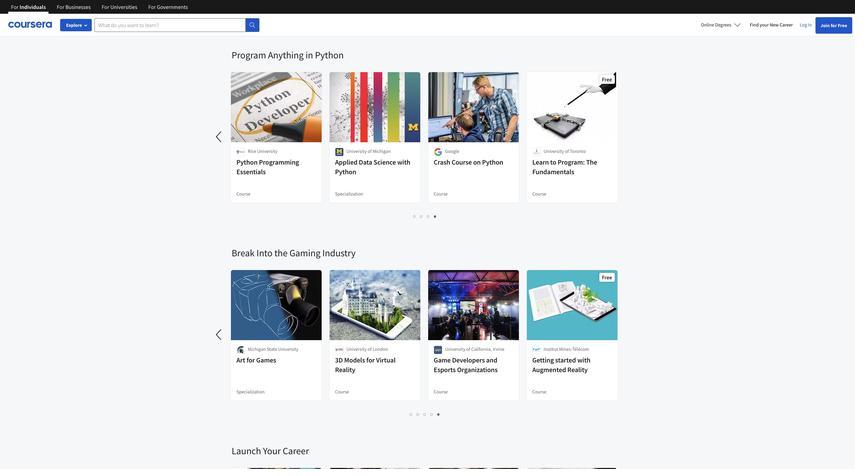 Task type: describe. For each thing, give the bounding box(es) containing it.
universities
[[110, 3, 137, 10]]

degrees
[[716, 22, 732, 28]]

games
[[256, 356, 276, 365]]

michigan inside program anything in python carousel element
[[373, 148, 391, 154]]

0 horizontal spatial career
[[283, 445, 309, 457]]

michigan inside break into the gaming industry carousel "element"
[[248, 346, 266, 352]]

0 vertical spatial free
[[838, 22, 848, 29]]

businesses
[[65, 3, 91, 10]]

california,
[[472, 346, 492, 352]]

break
[[232, 247, 255, 259]]

program:
[[558, 158, 585, 166]]

for for governments
[[148, 3, 156, 10]]

for businesses
[[57, 3, 91, 10]]

game
[[434, 356, 451, 365]]

join
[[821, 22, 830, 29]]

course for game developers and esports organizations
[[434, 389, 448, 395]]

rice
[[248, 148, 256, 154]]

art for games
[[237, 356, 276, 365]]

list for break into the gaming industry
[[232, 411, 619, 419]]

1 for program anything in python
[[414, 213, 416, 220]]

rice university
[[248, 148, 278, 154]]

individuals
[[20, 3, 46, 10]]

gaming
[[290, 247, 321, 259]]

university for learn to program: the fundamentals
[[544, 148, 564, 154]]

for for individuals
[[11, 3, 19, 10]]

mines-
[[559, 346, 573, 352]]

crash
[[434, 158, 451, 166]]

google image
[[434, 148, 443, 156]]

3 for program anything in python
[[427, 213, 430, 220]]

for individuals
[[11, 3, 46, 10]]

university of london
[[347, 346, 388, 352]]

university of california, irvine image
[[434, 346, 443, 355]]

the
[[587, 158, 598, 166]]

fundamentals
[[533, 167, 575, 176]]

2 for break into the gaming industry
[[417, 411, 420, 418]]

3 button for break into the gaming industry
[[422, 411, 429, 419]]

into
[[257, 247, 273, 259]]

google
[[445, 148, 460, 154]]

for governments
[[148, 3, 188, 10]]

4 for program anything in python
[[434, 213, 437, 220]]

launch your career carousel element
[[228, 424, 856, 469]]

university for applied data science with python
[[347, 148, 367, 154]]

3 button for program anything in python
[[425, 213, 432, 220]]

state
[[267, 346, 277, 352]]

1 button for program anything in python
[[411, 213, 418, 220]]

programming
[[259, 158, 299, 166]]

augmented
[[533, 366, 566, 374]]

explore and create internet of things carousel element
[[0, 0, 624, 28]]

4 for break into the gaming industry
[[431, 411, 433, 418]]

science
[[374, 158, 396, 166]]

3d
[[335, 356, 343, 365]]

in
[[809, 22, 812, 28]]

university right rice
[[257, 148, 278, 154]]

python inside applied data science with python
[[335, 167, 356, 176]]

list for program anything in python
[[232, 213, 619, 220]]

for universities
[[102, 3, 137, 10]]

for inside the 3d models for virtual reality
[[367, 356, 375, 365]]

for for businesses
[[57, 3, 64, 10]]

python right the in
[[315, 49, 344, 61]]

to
[[551, 158, 557, 166]]

game developers and esports organizations
[[434, 356, 498, 374]]

your
[[760, 22, 769, 28]]

university for game developers and esports organizations
[[445, 346, 466, 352]]

log in link
[[797, 21, 816, 29]]

learn to program: the fundamentals
[[533, 158, 598, 176]]

university of california, irvine
[[445, 346, 505, 352]]

irvine
[[493, 346, 505, 352]]

break into the gaming industry carousel element
[[0, 226, 624, 424]]

essentials
[[237, 167, 266, 176]]

virtual
[[376, 356, 396, 365]]

launch your career
[[232, 445, 309, 457]]

london
[[373, 346, 388, 352]]

institut mines-télécom image
[[533, 346, 541, 355]]

started
[[556, 356, 576, 365]]

university right state
[[278, 346, 299, 352]]

university of london image
[[335, 346, 344, 355]]

institut mines-télécom
[[544, 346, 590, 352]]

organizations
[[457, 366, 498, 374]]

governments
[[157, 3, 188, 10]]

launch
[[232, 445, 261, 457]]

university of toronto image
[[533, 148, 541, 156]]

program anything in python carousel element
[[0, 28, 624, 226]]

michigan state university
[[248, 346, 299, 352]]

your
[[263, 445, 281, 457]]

google ux design professional certificate by google, image
[[527, 468, 618, 469]]

python programming essentials
[[237, 158, 299, 176]]

find your new career
[[750, 22, 793, 28]]

in
[[306, 49, 313, 61]]

models
[[344, 356, 365, 365]]

free for program anything in python
[[602, 76, 612, 83]]

crash course on python
[[434, 158, 504, 166]]

course for 3d models for virtual reality
[[335, 389, 349, 395]]

list inside explore and create internet of things carousel element
[[232, 14, 619, 22]]



Task type: locate. For each thing, give the bounding box(es) containing it.
0 vertical spatial list
[[232, 14, 619, 22]]

list
[[232, 14, 619, 22], [232, 213, 619, 220], [232, 411, 619, 419]]

log
[[800, 22, 808, 28]]

0 horizontal spatial 3
[[424, 411, 427, 418]]

online degrees button
[[696, 17, 747, 32]]

1 for from the left
[[11, 3, 19, 10]]

4 for from the left
[[148, 3, 156, 10]]

1 horizontal spatial 2
[[420, 213, 423, 220]]

python down applied
[[335, 167, 356, 176]]

3 for from the left
[[102, 3, 109, 10]]

of for data
[[368, 148, 372, 154]]

0 vertical spatial 2 button
[[418, 213, 425, 220]]

1 inside break into the gaming industry carousel "element"
[[410, 411, 413, 418]]

1 vertical spatial list
[[232, 213, 619, 220]]

None search field
[[95, 18, 260, 32]]

of left 'london'
[[368, 346, 372, 352]]

python inside "python programming essentials"
[[237, 158, 258, 166]]

1 vertical spatial 2 button
[[415, 411, 422, 419]]

career right your
[[283, 445, 309, 457]]

with inside applied data science with python
[[398, 158, 411, 166]]

0 vertical spatial michigan
[[373, 148, 391, 154]]

0 vertical spatial 3 button
[[425, 213, 432, 220]]

coursera image
[[8, 19, 52, 30]]

course for learn to program: the fundamentals
[[533, 191, 547, 197]]

2 inside program anything in python carousel element
[[420, 213, 423, 220]]

for
[[831, 22, 837, 29], [247, 356, 255, 365], [367, 356, 375, 365]]

2
[[420, 213, 423, 220], [417, 411, 420, 418]]

0 vertical spatial specialization
[[335, 191, 363, 197]]

2 list from the top
[[232, 213, 619, 220]]

1 button for break into the gaming industry
[[408, 411, 415, 419]]

getting started with augmented reality
[[533, 356, 591, 374]]

1 vertical spatial career
[[283, 445, 309, 457]]

specialization inside break into the gaming industry carousel "element"
[[237, 389, 265, 395]]

course down crash
[[434, 191, 448, 197]]

2 inside break into the gaming industry carousel "element"
[[417, 411, 420, 418]]

3
[[427, 213, 430, 220], [424, 411, 427, 418]]

4
[[434, 213, 437, 220], [431, 411, 433, 418]]

university of michigan
[[347, 148, 391, 154]]

0 vertical spatial 4 button
[[432, 213, 439, 220]]

specialization
[[335, 191, 363, 197], [237, 389, 265, 395]]

course down esports
[[434, 389, 448, 395]]

1 horizontal spatial michigan
[[373, 148, 391, 154]]

reality
[[335, 366, 356, 374], [568, 366, 588, 374]]

3 inside program anything in python carousel element
[[427, 213, 430, 220]]

0 horizontal spatial for
[[247, 356, 255, 365]]

1 vertical spatial 1
[[410, 411, 413, 418]]

find
[[750, 22, 759, 28]]

0 vertical spatial with
[[398, 158, 411, 166]]

for for games
[[247, 356, 255, 365]]

1 horizontal spatial career
[[780, 22, 793, 28]]

of up "developers"
[[467, 346, 471, 352]]

with inside getting started with augmented reality
[[578, 356, 591, 365]]

with
[[398, 158, 411, 166], [578, 356, 591, 365]]

new
[[770, 22, 779, 28]]

specialization inside program anything in python carousel element
[[335, 191, 363, 197]]

1 vertical spatial with
[[578, 356, 591, 365]]

for down university of london
[[367, 356, 375, 365]]

university up game
[[445, 346, 466, 352]]

4 button
[[432, 213, 439, 220], [429, 411, 436, 419]]

toronto
[[570, 148, 586, 154]]

developers
[[452, 356, 485, 365]]

online degrees
[[701, 22, 732, 28]]

What do you want to learn? text field
[[95, 18, 246, 32]]

3 button
[[425, 213, 432, 220], [422, 411, 429, 419]]

1 horizontal spatial specialization
[[335, 191, 363, 197]]

the
[[275, 247, 288, 259]]

join for free
[[821, 22, 848, 29]]

previous slide image
[[211, 327, 228, 343]]

3 for break into the gaming industry
[[424, 411, 427, 418]]

0 vertical spatial 3
[[427, 213, 430, 220]]

reality down started
[[568, 366, 588, 374]]

free
[[838, 22, 848, 29], [602, 76, 612, 83], [602, 274, 612, 281]]

list inside break into the gaming industry carousel "element"
[[232, 411, 619, 419]]

university for 3d models for virtual reality
[[347, 346, 367, 352]]

specialization for applied data science with python
[[335, 191, 363, 197]]

0 horizontal spatial specialization
[[237, 389, 265, 395]]

free inside break into the gaming industry carousel "element"
[[602, 274, 612, 281]]

1 horizontal spatial for
[[367, 356, 375, 365]]

1 vertical spatial 4 button
[[429, 411, 436, 419]]

on
[[474, 158, 481, 166]]

0 vertical spatial 4
[[434, 213, 437, 220]]

course for getting started with augmented reality
[[533, 389, 547, 395]]

meta social media marketing professional certificate by meta, image
[[231, 468, 322, 469]]

1 vertical spatial 2
[[417, 411, 420, 418]]

0 horizontal spatial reality
[[335, 366, 356, 374]]

log in
[[800, 22, 812, 28]]

1 button inside program anything in python carousel element
[[411, 213, 418, 220]]

learn
[[533, 158, 549, 166]]

course down essentials
[[237, 191, 251, 197]]

university up the "to"
[[544, 148, 564, 154]]

1 list from the top
[[232, 14, 619, 22]]

institut
[[544, 346, 559, 352]]

getting
[[533, 356, 554, 365]]

for left individuals
[[11, 3, 19, 10]]

2 for from the left
[[57, 3, 64, 10]]

0 vertical spatial 1
[[414, 213, 416, 220]]

data
[[359, 158, 373, 166]]

3 list from the top
[[232, 411, 619, 419]]

4 button for break into the gaming industry
[[429, 411, 436, 419]]

of up data
[[368, 148, 372, 154]]

rice university image
[[237, 148, 245, 156]]

banner navigation
[[6, 0, 193, 14]]

1 button inside break into the gaming industry carousel "element"
[[408, 411, 415, 419]]

0 horizontal spatial 2
[[417, 411, 420, 418]]

0 horizontal spatial 4
[[431, 411, 433, 418]]

0 horizontal spatial with
[[398, 158, 411, 166]]

art
[[237, 356, 245, 365]]

university of michigan image
[[335, 148, 344, 156]]

applied
[[335, 158, 358, 166]]

4 inside program anything in python carousel element
[[434, 213, 437, 220]]

1 inside program anything in python carousel element
[[414, 213, 416, 220]]

anything
[[268, 49, 304, 61]]

course for python programming essentials
[[237, 191, 251, 197]]

3 inside break into the gaming industry carousel "element"
[[424, 411, 427, 418]]

of for to
[[565, 148, 569, 154]]

explore
[[66, 22, 82, 28]]

1 vertical spatial 4
[[431, 411, 433, 418]]

reality down "3d" in the left bottom of the page
[[335, 366, 356, 374]]

course for crash course on python
[[434, 191, 448, 197]]

reality for started
[[568, 366, 588, 374]]

specialization for art for games
[[237, 389, 265, 395]]

michigan up the art for games
[[248, 346, 266, 352]]

télécom
[[573, 346, 590, 352]]

5 button
[[436, 411, 442, 419]]

course down fundamentals
[[533, 191, 547, 197]]

university of toronto
[[544, 148, 586, 154]]

for right art
[[247, 356, 255, 365]]

1 for break into the gaming industry
[[410, 411, 413, 418]]

michigan state university image
[[237, 346, 245, 355]]

2 button
[[418, 213, 425, 220], [415, 411, 422, 419]]

0 vertical spatial 1 button
[[411, 213, 418, 220]]

university up data
[[347, 148, 367, 154]]

for for free
[[831, 22, 837, 29]]

2 button for program anything in python
[[418, 213, 425, 220]]

university up the models
[[347, 346, 367, 352]]

of left toronto
[[565, 148, 569, 154]]

program
[[232, 49, 266, 61]]

reality for models
[[335, 366, 356, 374]]

and
[[486, 356, 498, 365]]

applied data science with python
[[335, 158, 411, 176]]

0 horizontal spatial michigan
[[248, 346, 266, 352]]

for left governments
[[148, 3, 156, 10]]

python up essentials
[[237, 158, 258, 166]]

of
[[368, 148, 372, 154], [565, 148, 569, 154], [368, 346, 372, 352], [467, 346, 471, 352]]

reality inside getting started with augmented reality
[[568, 366, 588, 374]]

career right "new"
[[780, 22, 793, 28]]

1 horizontal spatial reality
[[568, 366, 588, 374]]

free for break into the gaming industry
[[602, 274, 612, 281]]

michigan
[[373, 148, 391, 154], [248, 346, 266, 352]]

esports
[[434, 366, 456, 374]]

industry
[[323, 247, 356, 259]]

python right on
[[482, 158, 504, 166]]

python
[[315, 49, 344, 61], [237, 158, 258, 166], [482, 158, 504, 166], [335, 167, 356, 176]]

1 horizontal spatial with
[[578, 356, 591, 365]]

list inside program anything in python carousel element
[[232, 213, 619, 220]]

reality inside the 3d models for virtual reality
[[335, 366, 356, 374]]

1 vertical spatial free
[[602, 76, 612, 83]]

0 horizontal spatial 1
[[410, 411, 413, 418]]

for for universities
[[102, 3, 109, 10]]

3d models for virtual reality
[[335, 356, 396, 374]]

ibm data science professional certificate by ibm, image
[[428, 468, 520, 469]]

break into the gaming industry
[[232, 247, 356, 259]]

1 vertical spatial 3
[[424, 411, 427, 418]]

program anything in python
[[232, 49, 344, 61]]

online
[[701, 22, 715, 28]]

join for free link
[[816, 17, 853, 34]]

1 reality from the left
[[335, 366, 356, 374]]

2 for program anything in python
[[420, 213, 423, 220]]

0 vertical spatial career
[[780, 22, 793, 28]]

1 vertical spatial specialization
[[237, 389, 265, 395]]

for
[[11, 3, 19, 10], [57, 3, 64, 10], [102, 3, 109, 10], [148, 3, 156, 10]]

find your new career link
[[747, 21, 797, 29]]

2 horizontal spatial for
[[831, 22, 837, 29]]

2 button for break into the gaming industry
[[415, 411, 422, 419]]

for left universities
[[102, 3, 109, 10]]

1 vertical spatial 3 button
[[422, 411, 429, 419]]

career
[[780, 22, 793, 28], [283, 445, 309, 457]]

explore button
[[60, 19, 92, 31]]

previous slide image
[[211, 129, 228, 145]]

of for models
[[368, 346, 372, 352]]

for right join on the top of page
[[831, 22, 837, 29]]

with down télécom
[[578, 356, 591, 365]]

1 horizontal spatial 1
[[414, 213, 416, 220]]

with right "science"
[[398, 158, 411, 166]]

course down google
[[452, 158, 472, 166]]

course down the augmented
[[533, 389, 547, 395]]

1 vertical spatial michigan
[[248, 346, 266, 352]]

4 inside break into the gaming industry carousel "element"
[[431, 411, 433, 418]]

specialization down the art for games
[[237, 389, 265, 395]]

for left the businesses
[[57, 3, 64, 10]]

of for developers
[[467, 346, 471, 352]]

course down "3d" in the left bottom of the page
[[335, 389, 349, 395]]

5
[[438, 411, 440, 418]]

4 button for program anything in python
[[432, 213, 439, 220]]

2 vertical spatial free
[[602, 274, 612, 281]]

michigan up "science"
[[373, 148, 391, 154]]

1 button
[[411, 213, 418, 220], [408, 411, 415, 419]]

0 vertical spatial 2
[[420, 213, 423, 220]]

1 vertical spatial 1 button
[[408, 411, 415, 419]]

free inside program anything in python carousel element
[[602, 76, 612, 83]]

2 vertical spatial list
[[232, 411, 619, 419]]

specialization down applied
[[335, 191, 363, 197]]

1 horizontal spatial 4
[[434, 213, 437, 220]]

google project management: professional certificate by google, image
[[330, 468, 421, 469]]

2 reality from the left
[[568, 366, 588, 374]]

1 horizontal spatial 3
[[427, 213, 430, 220]]

university
[[257, 148, 278, 154], [347, 148, 367, 154], [544, 148, 564, 154], [278, 346, 299, 352], [347, 346, 367, 352], [445, 346, 466, 352]]



Task type: vqa. For each thing, say whether or not it's contained in the screenshot.
Break Into the Gaming Industry Free
yes



